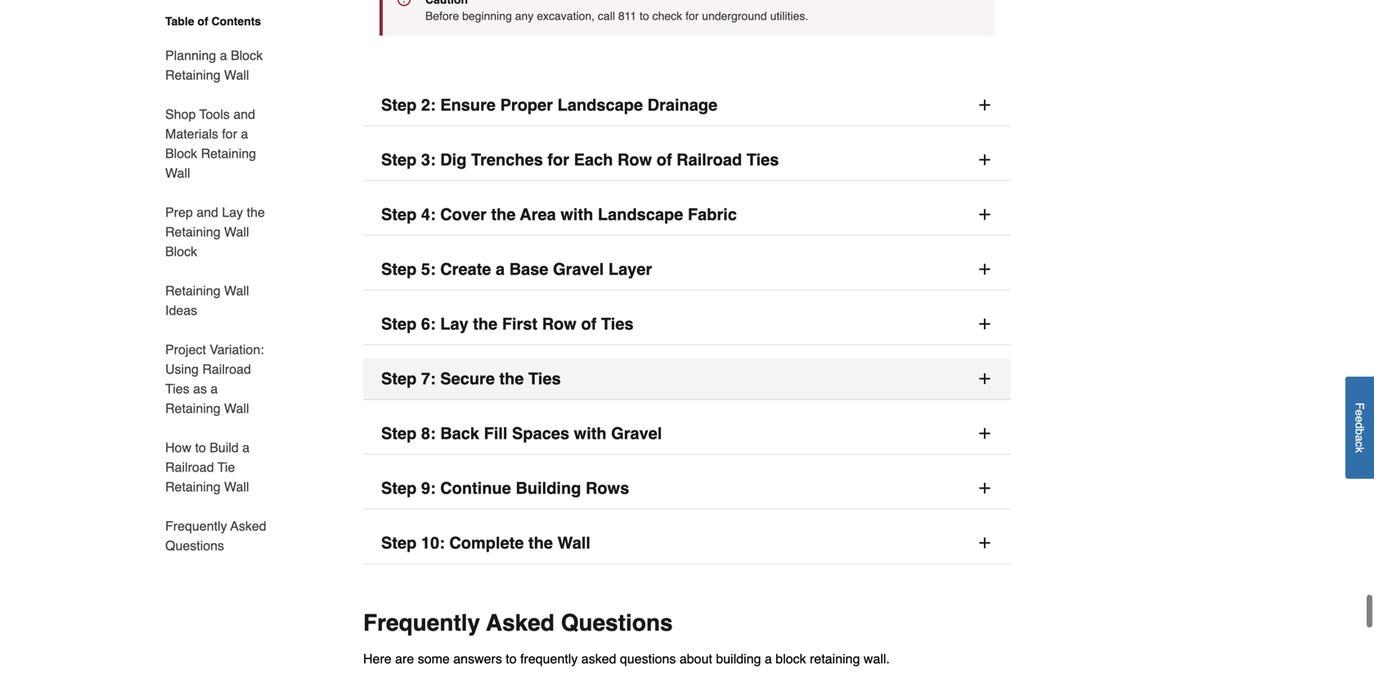 Task type: locate. For each thing, give the bounding box(es) containing it.
1 vertical spatial row
[[542, 315, 577, 334]]

frequently asked questions down how to build a railroad tie retaining wall link
[[165, 519, 266, 554]]

c
[[1353, 442, 1366, 448]]

0 vertical spatial lay
[[222, 205, 243, 220]]

1 plus image from the top
[[977, 152, 993, 168]]

3 step from the top
[[381, 205, 417, 224]]

plus image
[[977, 152, 993, 168], [977, 316, 993, 332], [977, 481, 993, 497], [977, 535, 993, 552]]

1 horizontal spatial lay
[[440, 315, 468, 334]]

step left 9:
[[381, 479, 417, 498]]

a inside project variation: using railroad ties as a retaining wall
[[211, 382, 218, 397]]

prep
[[165, 205, 193, 220]]

plus image inside step 8: back fill spaces with gravel button
[[977, 426, 993, 442]]

0 horizontal spatial row
[[542, 315, 577, 334]]

using
[[165, 362, 199, 377]]

plus image inside step 6: lay the first row of ties button
[[977, 316, 993, 332]]

2 horizontal spatial to
[[640, 9, 649, 22]]

the for area
[[491, 205, 516, 224]]

0 vertical spatial for
[[686, 9, 699, 22]]

asked up frequently
[[486, 611, 555, 637]]

railroad
[[677, 150, 742, 169], [202, 362, 251, 377], [165, 460, 214, 475]]

0 horizontal spatial of
[[197, 15, 208, 28]]

frequently inside table of contents element
[[165, 519, 227, 534]]

retaining down the materials
[[201, 146, 256, 161]]

fabric
[[688, 205, 737, 224]]

2 horizontal spatial for
[[686, 9, 699, 22]]

the
[[247, 205, 265, 220], [491, 205, 516, 224], [473, 315, 498, 334], [499, 370, 524, 389], [528, 534, 553, 553]]

0 horizontal spatial frequently
[[165, 519, 227, 534]]

any
[[515, 9, 534, 22]]

1 horizontal spatial row
[[618, 150, 652, 169]]

project
[[165, 342, 206, 357]]

0 horizontal spatial lay
[[222, 205, 243, 220]]

railroad inside how to build a railroad tie retaining wall
[[165, 460, 214, 475]]

wall
[[224, 67, 249, 83], [165, 166, 190, 181], [224, 225, 249, 240], [224, 283, 249, 299], [224, 401, 249, 416], [224, 480, 249, 495], [558, 534, 591, 553]]

to right 811
[[640, 9, 649, 22]]

plus image for step 9: continue building rows
[[977, 481, 993, 497]]

ties
[[747, 150, 779, 169], [601, 315, 634, 334], [528, 370, 561, 389], [165, 382, 189, 397]]

prep and lay the retaining wall block
[[165, 205, 265, 259]]

the right prep
[[247, 205, 265, 220]]

9 step from the top
[[381, 534, 417, 553]]

planning a block retaining wall
[[165, 48, 263, 83]]

plus image for step 10: complete the wall
[[977, 535, 993, 552]]

with right area
[[561, 205, 593, 224]]

0 vertical spatial and
[[233, 107, 255, 122]]

step left "7:"
[[381, 370, 417, 389]]

f e e d b a c k
[[1353, 403, 1366, 453]]

1 horizontal spatial of
[[581, 315, 597, 334]]

1 horizontal spatial frequently asked questions
[[363, 611, 673, 637]]

block inside shop tools and materials for a block retaining wall
[[165, 146, 197, 161]]

step 5: create a base gravel layer
[[381, 260, 652, 279]]

1 vertical spatial for
[[222, 126, 237, 142]]

1 plus image from the top
[[977, 97, 993, 113]]

fill
[[484, 425, 508, 443]]

questions down how to build a railroad tie retaining wall on the left of the page
[[165, 539, 224, 554]]

1 vertical spatial frequently
[[363, 611, 480, 637]]

a right planning
[[220, 48, 227, 63]]

secure
[[440, 370, 495, 389]]

retaining down prep
[[165, 225, 221, 240]]

e
[[1353, 410, 1366, 417], [1353, 417, 1366, 423]]

with right spaces on the left of the page
[[574, 425, 607, 443]]

2 vertical spatial block
[[165, 244, 197, 259]]

0 horizontal spatial frequently asked questions
[[165, 519, 266, 554]]

f e e d b a c k button
[[1346, 377, 1374, 479]]

lay right prep
[[222, 205, 243, 220]]

frequently asked questions
[[165, 519, 266, 554], [363, 611, 673, 637]]

to inside how to build a railroad tie retaining wall
[[195, 440, 206, 456]]

block
[[776, 652, 806, 667]]

plus image inside step 9: continue building rows button
[[977, 481, 993, 497]]

wall inside planning a block retaining wall
[[224, 67, 249, 83]]

plus image inside step 10: complete the wall button
[[977, 535, 993, 552]]

0 vertical spatial to
[[640, 9, 649, 22]]

block
[[231, 48, 263, 63], [165, 146, 197, 161], [165, 244, 197, 259]]

the right complete
[[528, 534, 553, 553]]

3 plus image from the top
[[977, 261, 993, 278]]

frequently
[[165, 519, 227, 534], [363, 611, 480, 637]]

the inside prep and lay the retaining wall block
[[247, 205, 265, 220]]

wall up prep
[[165, 166, 190, 181]]

lay inside prep and lay the retaining wall block
[[222, 205, 243, 220]]

retaining inside 'retaining wall ideas'
[[165, 283, 221, 299]]

3 plus image from the top
[[977, 481, 993, 497]]

ties inside project variation: using railroad ties as a retaining wall
[[165, 382, 189, 397]]

step left '4:'
[[381, 205, 417, 224]]

landscape up layer
[[598, 205, 683, 224]]

row right each
[[618, 150, 652, 169]]

railroad down variation:
[[202, 362, 251, 377]]

step left 3:
[[381, 150, 417, 169]]

the right secure
[[499, 370, 524, 389]]

6 step from the top
[[381, 370, 417, 389]]

the left first
[[473, 315, 498, 334]]

create
[[440, 260, 491, 279]]

1 vertical spatial railroad
[[202, 362, 251, 377]]

railroad inside button
[[677, 150, 742, 169]]

rows
[[586, 479, 629, 498]]

lay inside button
[[440, 315, 468, 334]]

for left each
[[548, 150, 569, 169]]

of
[[197, 15, 208, 28], [657, 150, 672, 169], [581, 315, 597, 334]]

4:
[[421, 205, 436, 224]]

gravel
[[553, 260, 604, 279], [611, 425, 662, 443]]

2 vertical spatial of
[[581, 315, 597, 334]]

2 vertical spatial for
[[548, 150, 569, 169]]

1 horizontal spatial and
[[233, 107, 255, 122]]

step left the 2:
[[381, 96, 417, 114]]

check
[[652, 9, 682, 22]]

step 6: lay the first row of ties
[[381, 315, 634, 334]]

of down drainage
[[657, 150, 672, 169]]

0 vertical spatial railroad
[[677, 150, 742, 169]]

plus image inside the step 2: ensure proper landscape drainage button
[[977, 97, 993, 113]]

retaining up ideas
[[165, 283, 221, 299]]

0 horizontal spatial for
[[222, 126, 237, 142]]

0 vertical spatial asked
[[230, 519, 266, 534]]

2 step from the top
[[381, 150, 417, 169]]

retaining down tie
[[165, 480, 221, 495]]

landscape up each
[[558, 96, 643, 114]]

step for step 4: cover the area with landscape fabric
[[381, 205, 417, 224]]

the inside button
[[528, 534, 553, 553]]

2 horizontal spatial of
[[657, 150, 672, 169]]

0 horizontal spatial and
[[197, 205, 218, 220]]

e up the b
[[1353, 417, 1366, 423]]

answers
[[453, 652, 502, 667]]

block down the materials
[[165, 146, 197, 161]]

1 vertical spatial and
[[197, 205, 218, 220]]

plus image
[[977, 97, 993, 113], [977, 207, 993, 223], [977, 261, 993, 278], [977, 371, 993, 387], [977, 426, 993, 442]]

step for step 9: continue building rows
[[381, 479, 417, 498]]

f
[[1353, 403, 1366, 410]]

asked down tie
[[230, 519, 266, 534]]

lay right 6: on the top of the page
[[440, 315, 468, 334]]

of right table
[[197, 15, 208, 28]]

step left 8: at the bottom left of page
[[381, 425, 417, 443]]

0 vertical spatial block
[[231, 48, 263, 63]]

7 step from the top
[[381, 425, 417, 443]]

row
[[618, 150, 652, 169], [542, 315, 577, 334]]

1 vertical spatial questions
[[561, 611, 673, 637]]

gravel up rows
[[611, 425, 662, 443]]

1 vertical spatial landscape
[[598, 205, 683, 224]]

for down tools
[[222, 126, 237, 142]]

5 step from the top
[[381, 315, 417, 334]]

and right tools
[[233, 107, 255, 122]]

for right check
[[686, 9, 699, 22]]

1 vertical spatial of
[[657, 150, 672, 169]]

frequently up some
[[363, 611, 480, 637]]

4 step from the top
[[381, 260, 417, 279]]

first
[[502, 315, 538, 334]]

0 vertical spatial with
[[561, 205, 593, 224]]

a left block
[[765, 652, 772, 667]]

2 plus image from the top
[[977, 207, 993, 223]]

0 horizontal spatial asked
[[230, 519, 266, 534]]

8 step from the top
[[381, 479, 417, 498]]

of right first
[[581, 315, 597, 334]]

retaining down as
[[165, 401, 221, 416]]

0 vertical spatial frequently
[[165, 519, 227, 534]]

0 vertical spatial row
[[618, 150, 652, 169]]

questions up here are some answers to frequently asked questions about building a block retaining wall.
[[561, 611, 673, 637]]

a right the materials
[[241, 126, 248, 142]]

a inside shop tools and materials for a block retaining wall
[[241, 126, 248, 142]]

some
[[418, 652, 450, 667]]

to
[[640, 9, 649, 22], [195, 440, 206, 456], [506, 652, 517, 667]]

step 10: complete the wall button
[[363, 523, 1011, 565]]

of inside table of contents element
[[197, 15, 208, 28]]

ideas
[[165, 303, 197, 318]]

1 horizontal spatial gravel
[[611, 425, 662, 443]]

2 vertical spatial railroad
[[165, 460, 214, 475]]

0 horizontal spatial to
[[195, 440, 206, 456]]

retaining
[[165, 67, 221, 83], [201, 146, 256, 161], [165, 225, 221, 240], [165, 283, 221, 299], [165, 401, 221, 416], [165, 480, 221, 495]]

block down prep
[[165, 244, 197, 259]]

2 vertical spatial to
[[506, 652, 517, 667]]

row right first
[[542, 315, 577, 334]]

1 horizontal spatial asked
[[486, 611, 555, 637]]

retaining wall ideas link
[[165, 272, 268, 330]]

retaining down planning
[[165, 67, 221, 83]]

5 plus image from the top
[[977, 426, 993, 442]]

plus image inside step 4: cover the area with landscape fabric button
[[977, 207, 993, 223]]

and right prep
[[197, 205, 218, 220]]

frequently asked questions up frequently
[[363, 611, 673, 637]]

railroad down how on the bottom of page
[[165, 460, 214, 475]]

1 vertical spatial to
[[195, 440, 206, 456]]

0 vertical spatial of
[[197, 15, 208, 28]]

area
[[520, 205, 556, 224]]

wall up tools
[[224, 67, 249, 83]]

for inside step 3: dig trenches for each row of railroad ties button
[[548, 150, 569, 169]]

1 horizontal spatial for
[[548, 150, 569, 169]]

railroad up fabric
[[677, 150, 742, 169]]

block down "contents" on the top left of the page
[[231, 48, 263, 63]]

questions inside table of contents element
[[165, 539, 224, 554]]

a right 'build'
[[242, 440, 250, 456]]

before
[[425, 9, 459, 22]]

0 horizontal spatial questions
[[165, 539, 224, 554]]

how to build a railroad tie retaining wall
[[165, 440, 250, 495]]

block inside prep and lay the retaining wall block
[[165, 244, 197, 259]]

plus image inside step 5: create a base gravel layer button
[[977, 261, 993, 278]]

wall up retaining wall ideas link
[[224, 225, 249, 240]]

step for step 8: back fill spaces with gravel
[[381, 425, 417, 443]]

e up d
[[1353, 410, 1366, 417]]

lay
[[222, 205, 243, 220], [440, 315, 468, 334]]

ensure
[[440, 96, 496, 114]]

wall down 'building'
[[558, 534, 591, 553]]

step 2: ensure proper landscape drainage button
[[363, 85, 1011, 126]]

row inside step 6: lay the first row of ties button
[[542, 315, 577, 334]]

step 3: dig trenches for each row of railroad ties
[[381, 150, 779, 169]]

planning a block retaining wall link
[[165, 36, 268, 95]]

4 plus image from the top
[[977, 371, 993, 387]]

for for step 3: dig trenches for each row of railroad ties
[[548, 150, 569, 169]]

the for ties
[[499, 370, 524, 389]]

step left 5:
[[381, 260, 417, 279]]

project variation: using railroad ties as a retaining wall
[[165, 342, 264, 416]]

0 vertical spatial frequently asked questions
[[165, 519, 266, 554]]

a inside planning a block retaining wall
[[220, 48, 227, 63]]

plus image for gravel
[[977, 426, 993, 442]]

step 7: secure the ties button
[[363, 359, 1011, 400]]

wall up variation:
[[224, 283, 249, 299]]

step left 6: on the top of the page
[[381, 315, 417, 334]]

wall down tie
[[224, 480, 249, 495]]

1 vertical spatial with
[[574, 425, 607, 443]]

step inside button
[[381, 534, 417, 553]]

shop tools and materials for a block retaining wall
[[165, 107, 256, 181]]

a right as
[[211, 382, 218, 397]]

for inside shop tools and materials for a block retaining wall
[[222, 126, 237, 142]]

step left 10:
[[381, 534, 417, 553]]

1 vertical spatial lay
[[440, 315, 468, 334]]

for
[[686, 9, 699, 22], [222, 126, 237, 142], [548, 150, 569, 169]]

1 horizontal spatial to
[[506, 652, 517, 667]]

step 6: lay the first row of ties button
[[363, 304, 1011, 346]]

1 vertical spatial asked
[[486, 611, 555, 637]]

to right how on the bottom of page
[[195, 440, 206, 456]]

plus image inside step 3: dig trenches for each row of railroad ties button
[[977, 152, 993, 168]]

2 plus image from the top
[[977, 316, 993, 332]]

1 vertical spatial gravel
[[611, 425, 662, 443]]

the left area
[[491, 205, 516, 224]]

4 plus image from the top
[[977, 535, 993, 552]]

step
[[381, 96, 417, 114], [381, 150, 417, 169], [381, 205, 417, 224], [381, 260, 417, 279], [381, 315, 417, 334], [381, 370, 417, 389], [381, 425, 417, 443], [381, 479, 417, 498], [381, 534, 417, 553]]

gravel right base
[[553, 260, 604, 279]]

frequently asked questions inside table of contents element
[[165, 519, 266, 554]]

of inside step 3: dig trenches for each row of railroad ties button
[[657, 150, 672, 169]]

0 vertical spatial questions
[[165, 539, 224, 554]]

building
[[516, 479, 581, 498]]

to right answers
[[506, 652, 517, 667]]

a
[[220, 48, 227, 63], [241, 126, 248, 142], [496, 260, 505, 279], [211, 382, 218, 397], [1353, 436, 1366, 442], [242, 440, 250, 456], [765, 652, 772, 667]]

underground
[[702, 9, 767, 22]]

wall up 'build'
[[224, 401, 249, 416]]

and inside shop tools and materials for a block retaining wall
[[233, 107, 255, 122]]

frequently down how to build a railroad tie retaining wall on the left of the page
[[165, 519, 227, 534]]

1 vertical spatial block
[[165, 146, 197, 161]]

0 horizontal spatial gravel
[[553, 260, 604, 279]]

1 step from the top
[[381, 96, 417, 114]]

7:
[[421, 370, 436, 389]]



Task type: vqa. For each thing, say whether or not it's contained in the screenshot.
leftmost "your"
no



Task type: describe. For each thing, give the bounding box(es) containing it.
wall inside shop tools and materials for a block retaining wall
[[165, 166, 190, 181]]

block for shop tools and materials for a block retaining wall
[[165, 146, 197, 161]]

spaces
[[512, 425, 569, 443]]

shop tools and materials for a block retaining wall link
[[165, 95, 268, 193]]

error image
[[398, 0, 411, 6]]

drainage
[[648, 96, 718, 114]]

materials
[[165, 126, 218, 142]]

questions
[[620, 652, 676, 667]]

lay for and
[[222, 205, 243, 220]]

step for step 3: dig trenches for each row of railroad ties
[[381, 150, 417, 169]]

table of contents
[[165, 15, 261, 28]]

retaining inside prep and lay the retaining wall block
[[165, 225, 221, 240]]

811
[[618, 9, 637, 22]]

step 10: complete the wall
[[381, 534, 591, 553]]

step 2: ensure proper landscape drainage
[[381, 96, 718, 114]]

9:
[[421, 479, 436, 498]]

step for step 2: ensure proper landscape drainage
[[381, 96, 417, 114]]

step 9: continue building rows button
[[363, 468, 1011, 510]]

base
[[509, 260, 549, 279]]

about
[[680, 652, 712, 667]]

layer
[[609, 260, 652, 279]]

wall inside prep and lay the retaining wall block
[[224, 225, 249, 240]]

plus image for step 6: lay the first row of ties
[[977, 316, 993, 332]]

step for step 5: create a base gravel layer
[[381, 260, 417, 279]]

here
[[363, 652, 392, 667]]

frequently
[[520, 652, 578, 667]]

back
[[440, 425, 479, 443]]

step 8: back fill spaces with gravel button
[[363, 413, 1011, 455]]

before beginning any excavation, call 811 to check for underground utilities.
[[425, 9, 808, 22]]

variation:
[[210, 342, 264, 357]]

the for wall
[[528, 534, 553, 553]]

building
[[716, 652, 761, 667]]

step 4: cover the area with landscape fabric button
[[363, 194, 1011, 236]]

wall inside project variation: using railroad ties as a retaining wall
[[224, 401, 249, 416]]

as
[[193, 382, 207, 397]]

a up k
[[1353, 436, 1366, 442]]

5:
[[421, 260, 436, 279]]

wall inside 'retaining wall ideas'
[[224, 283, 249, 299]]

dig
[[440, 150, 467, 169]]

railroad inside project variation: using railroad ties as a retaining wall
[[202, 362, 251, 377]]

contents
[[211, 15, 261, 28]]

2 e from the top
[[1353, 417, 1366, 423]]

the for first
[[473, 315, 498, 334]]

retaining inside project variation: using railroad ties as a retaining wall
[[165, 401, 221, 416]]

each
[[574, 150, 613, 169]]

planning
[[165, 48, 216, 63]]

plus image for layer
[[977, 261, 993, 278]]

b
[[1353, 429, 1366, 436]]

excavation,
[[537, 9, 595, 22]]

wall inside button
[[558, 534, 591, 553]]

project variation: using railroad ties as a retaining wall link
[[165, 330, 268, 429]]

row inside step 3: dig trenches for each row of railroad ties button
[[618, 150, 652, 169]]

step 8: back fill spaces with gravel
[[381, 425, 662, 443]]

d
[[1353, 423, 1366, 429]]

8:
[[421, 425, 436, 443]]

retaining
[[810, 652, 860, 667]]

plus image for step 3: dig trenches for each row of railroad ties
[[977, 152, 993, 168]]

shop
[[165, 107, 196, 122]]

are
[[395, 652, 414, 667]]

continue
[[440, 479, 511, 498]]

0 vertical spatial gravel
[[553, 260, 604, 279]]

10:
[[421, 534, 445, 553]]

step for step 10: complete the wall
[[381, 534, 417, 553]]

3:
[[421, 150, 436, 169]]

1 horizontal spatial questions
[[561, 611, 673, 637]]

tools
[[199, 107, 230, 122]]

step 3: dig trenches for each row of railroad ties button
[[363, 139, 1011, 181]]

step for step 7: secure the ties
[[381, 370, 417, 389]]

1 horizontal spatial frequently
[[363, 611, 480, 637]]

1 vertical spatial frequently asked questions
[[363, 611, 673, 637]]

table
[[165, 15, 194, 28]]

block for prep and lay the retaining wall block
[[165, 244, 197, 259]]

of inside step 6: lay the first row of ties button
[[581, 315, 597, 334]]

retaining inside planning a block retaining wall
[[165, 67, 221, 83]]

utilities.
[[770, 9, 808, 22]]

step for step 6: lay the first row of ties
[[381, 315, 417, 334]]

frequently asked questions link
[[165, 507, 268, 556]]

trenches
[[471, 150, 543, 169]]

the for retaining
[[247, 205, 265, 220]]

plus image inside step 7: secure the ties button
[[977, 371, 993, 387]]

retaining inside how to build a railroad tie retaining wall
[[165, 480, 221, 495]]

asked
[[581, 652, 616, 667]]

prep and lay the retaining wall block link
[[165, 193, 268, 272]]

beginning
[[462, 9, 512, 22]]

for for shop tools and materials for a block retaining wall
[[222, 126, 237, 142]]

step 4: cover the area with landscape fabric
[[381, 205, 737, 224]]

step 5: create a base gravel layer button
[[363, 249, 1011, 291]]

a inside how to build a railroad tie retaining wall
[[242, 440, 250, 456]]

block inside planning a block retaining wall
[[231, 48, 263, 63]]

2:
[[421, 96, 436, 114]]

how to build a railroad tie retaining wall link
[[165, 429, 268, 507]]

how
[[165, 440, 191, 456]]

asked inside frequently asked questions
[[230, 519, 266, 534]]

k
[[1353, 448, 1366, 453]]

with for spaces
[[574, 425, 607, 443]]

plus image for landscape
[[977, 207, 993, 223]]

proper
[[500, 96, 553, 114]]

retaining wall ideas
[[165, 283, 249, 318]]

wall.
[[864, 652, 890, 667]]

a left base
[[496, 260, 505, 279]]

table of contents element
[[146, 13, 268, 556]]

here are some answers to frequently asked questions about building a block retaining wall.
[[363, 652, 890, 667]]

build
[[210, 440, 239, 456]]

1 e from the top
[[1353, 410, 1366, 417]]

lay for 6:
[[440, 315, 468, 334]]

6:
[[421, 315, 436, 334]]

with for area
[[561, 205, 593, 224]]

complete
[[449, 534, 524, 553]]

and inside prep and lay the retaining wall block
[[197, 205, 218, 220]]

call
[[598, 9, 615, 22]]

wall inside how to build a railroad tie retaining wall
[[224, 480, 249, 495]]

retaining inside shop tools and materials for a block retaining wall
[[201, 146, 256, 161]]

0 vertical spatial landscape
[[558, 96, 643, 114]]

cover
[[440, 205, 487, 224]]

step 7: secure the ties
[[381, 370, 561, 389]]

step 9: continue building rows
[[381, 479, 629, 498]]



